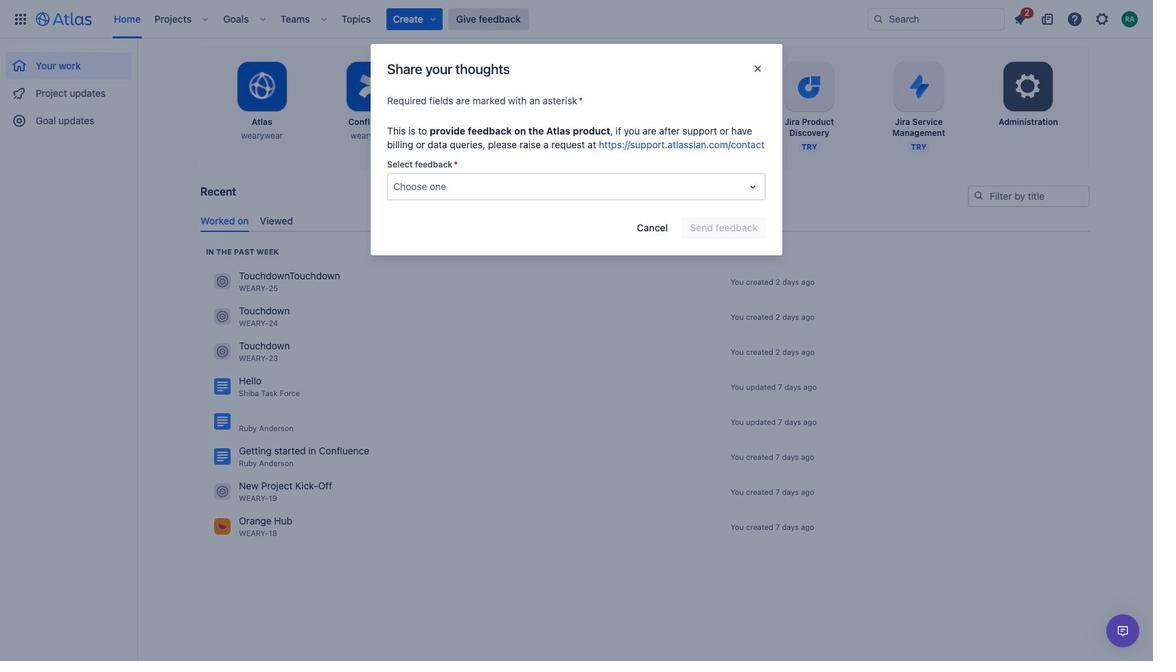 Task type: describe. For each thing, give the bounding box(es) containing it.
1 townsquare image from the top
[[214, 274, 231, 290]]

open image
[[745, 179, 762, 195]]

help image
[[1067, 11, 1084, 27]]

top element
[[8, 0, 868, 38]]

Filter by title field
[[970, 187, 1089, 206]]

2 townsquare image from the top
[[214, 344, 231, 360]]

open intercom messenger image
[[1115, 623, 1132, 639]]



Task type: vqa. For each thing, say whether or not it's contained in the screenshot.
more 'Icon'
no



Task type: locate. For each thing, give the bounding box(es) containing it.
townsquare image
[[214, 309, 231, 325], [214, 484, 231, 500], [214, 519, 231, 535]]

1 townsquare image from the top
[[214, 309, 231, 325]]

confluence image
[[214, 379, 231, 395], [214, 449, 231, 465]]

1 vertical spatial townsquare image
[[214, 484, 231, 500]]

1 vertical spatial townsquare image
[[214, 344, 231, 360]]

2 confluence image from the top
[[214, 449, 231, 465]]

1 confluence image from the top
[[214, 379, 231, 395]]

confluence image up confluence image on the left
[[214, 379, 231, 395]]

banner
[[0, 0, 1154, 38]]

townsquare image
[[214, 274, 231, 290], [214, 344, 231, 360]]

search image
[[874, 13, 885, 24]]

settings image
[[1012, 70, 1045, 103]]

2 townsquare image from the top
[[214, 484, 231, 500]]

confluence image
[[214, 414, 231, 430]]

0 vertical spatial townsquare image
[[214, 274, 231, 290]]

None text field
[[394, 180, 396, 194]]

1 vertical spatial confluence image
[[214, 449, 231, 465]]

confluence image down confluence image on the left
[[214, 449, 231, 465]]

0 vertical spatial townsquare image
[[214, 309, 231, 325]]

group
[[5, 38, 132, 139]]

2 vertical spatial townsquare image
[[214, 519, 231, 535]]

close modal image
[[750, 60, 766, 77]]

3 townsquare image from the top
[[214, 519, 231, 535]]

tab list
[[195, 209, 1096, 232]]

Search field
[[868, 8, 1005, 30]]

heading
[[206, 246, 279, 257]]

search image
[[974, 190, 985, 201]]

0 vertical spatial confluence image
[[214, 379, 231, 395]]

None search field
[[868, 8, 1005, 30]]



